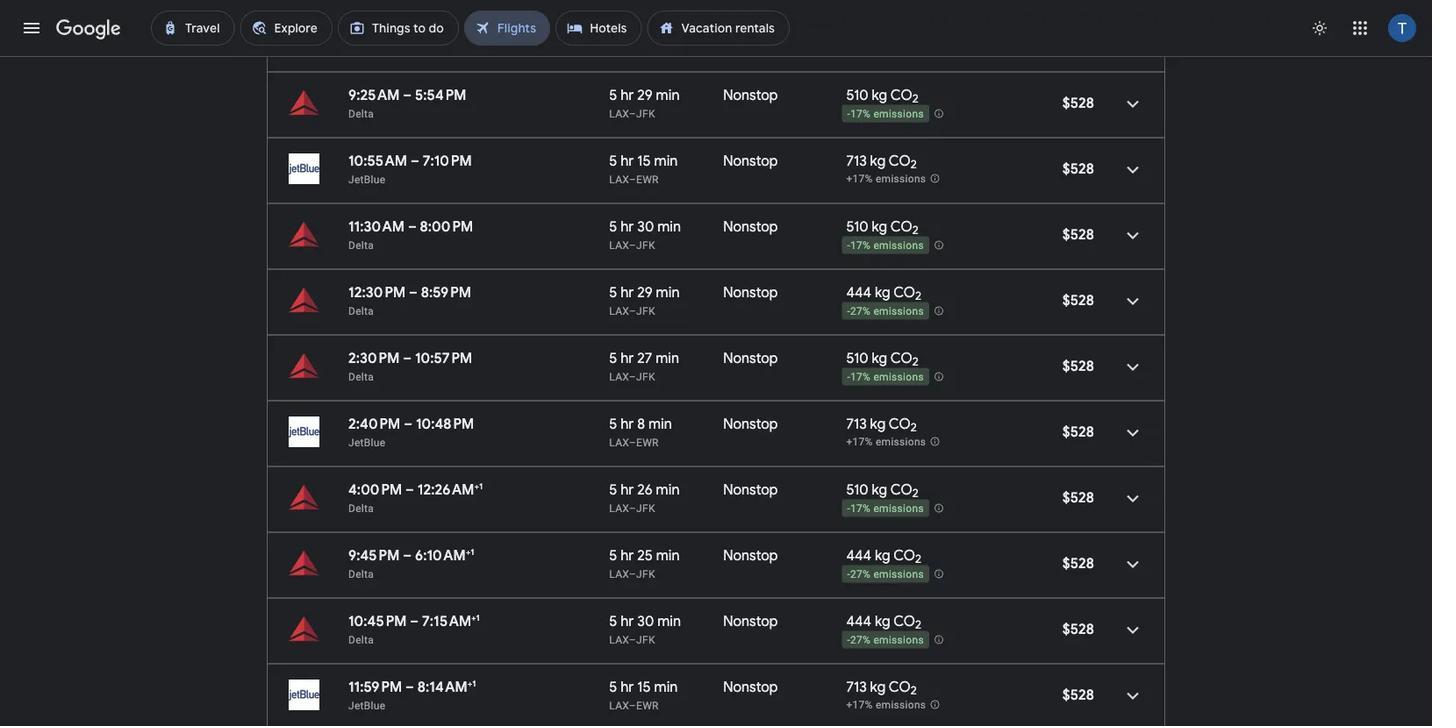 Task type: describe. For each thing, give the bounding box(es) containing it.
510 kg co 2 for 5 hr 25 min
[[846, 20, 919, 41]]

Arrival time: 7:10 PM. text field
[[423, 152, 472, 170]]

Departure time: 10:45 PM. text field
[[348, 613, 407, 631]]

flight details. leaves los angeles international airport at 9:45 pm on tuesday, november 7 and arrives at john f. kennedy international airport at 6:10 am on wednesday, november 8. image
[[1112, 544, 1154, 586]]

kg for 10:48 pm
[[870, 415, 886, 433]]

min for 3:40 pm
[[656, 20, 680, 38]]

3 ewr from the top
[[636, 700, 659, 712]]

5 for 8:59 pm
[[609, 283, 617, 301]]

3 713 kg co 2 from the top
[[846, 678, 917, 699]]

3:40 pm
[[413, 20, 465, 38]]

lax for 8:59 pm
[[609, 305, 629, 317]]

3 jetblue from the top
[[348, 700, 386, 712]]

leaves los angeles international airport at 7:15 am on tuesday, november 7 and arrives at john f. kennedy international airport at 3:40 pm on tuesday, november 7. element
[[348, 20, 465, 38]]

510 for 5 hr 26 min
[[846, 481, 869, 499]]

30 for 8:00 pm
[[637, 218, 654, 236]]

leaves los angeles international airport at 2:40 pm on tuesday, november 7 and arrives at newark liberty international airport at 10:48 pm on tuesday, november 7. element
[[348, 415, 474, 433]]

Departure time: 7:15 AM. text field
[[348, 20, 398, 38]]

5 hr 26 min lax – jfk
[[609, 481, 680, 515]]

nonstop for 3:40 pm
[[723, 20, 778, 38]]

leaves los angeles international airport at 12:30 pm on tuesday, november 7 and arrives at john f. kennedy international airport at 8:59 pm on tuesday, november 7. element
[[348, 283, 471, 301]]

flight details. leaves los angeles international airport at 10:55 am on tuesday, november 7 and arrives at newark liberty international airport at 7:10 pm on tuesday, november 7. image
[[1112, 149, 1154, 191]]

15 for 8:14 am
[[637, 678, 651, 696]]

leaves los angeles international airport at 9:45 pm on tuesday, november 7 and arrives at john f. kennedy international airport at 6:10 am on wednesday, november 8. element
[[348, 547, 474, 565]]

2 for 8:14 am
[[911, 684, 917, 699]]

Departure time: 11:30 AM. text field
[[348, 218, 405, 236]]

nonstop flight. element for 8:00 pm
[[723, 218, 778, 238]]

10:45 pm – 7:15 am + 1
[[348, 613, 480, 631]]

lax for 8:14 am
[[609, 700, 629, 712]]

– inside 9:25 am – 5:54 pm delta
[[403, 86, 412, 104]]

hr for 7:10 pm
[[621, 152, 634, 170]]

11:59 pm
[[348, 678, 402, 696]]

2 for 8:00 pm
[[912, 223, 919, 238]]

co for 6:10 am
[[893, 547, 915, 565]]

528 us dollars text field for 5 hr 30 min
[[1063, 226, 1094, 244]]

1 horizontal spatial 7:15 am
[[422, 613, 471, 631]]

8 delta from the top
[[348, 634, 374, 646]]

– inside the 7:15 am – 3:40 pm delta
[[401, 20, 410, 38]]

- for 10:57 pm
[[847, 371, 850, 384]]

9:45 pm
[[348, 547, 400, 565]]

min for 8:59 pm
[[656, 283, 680, 301]]

nonstop for 8:00 pm
[[723, 218, 778, 236]]

2 for 5:54 pm
[[912, 91, 919, 106]]

510 kg co 2 for 5 hr 29 min
[[846, 86, 919, 106]]

hr for 10:48 pm
[[621, 415, 634, 433]]

leaves los angeles international airport at 9:25 am on tuesday, november 7 and arrives at john f. kennedy international airport at 5:54 pm on tuesday, november 7. element
[[348, 86, 466, 104]]

5:54 pm
[[415, 86, 466, 104]]

3 +17% from the top
[[846, 700, 873, 712]]

Arrival time: 8:14 AM on  Wednesday, November 8. text field
[[418, 678, 476, 696]]

5 for 3:40 pm
[[609, 20, 617, 38]]

-17% emissions for 5 hr 30 min
[[847, 240, 924, 252]]

nonstop flight. element for 8:59 pm
[[723, 283, 778, 304]]

+17% emissions for 10:48 pm
[[846, 436, 926, 449]]

total duration 5 hr 8 min. element
[[609, 415, 723, 436]]

$528 for 8:14 am
[[1063, 686, 1094, 704]]

510 for 5 hr 25 min
[[846, 20, 869, 38]]

4:00 pm
[[348, 481, 402, 499]]

+ for 12:26 am
[[474, 481, 479, 492]]

$528 for 8:00 pm
[[1063, 226, 1094, 244]]

– inside 5 hr 27 min lax – jfk
[[629, 371, 636, 383]]

$528 for 10:57 pm
[[1063, 357, 1094, 375]]

co for 8:59 pm
[[893, 283, 915, 301]]

+ for 8:14 am
[[468, 678, 472, 689]]

– inside 12:30 pm – 8:59 pm delta
[[409, 283, 418, 301]]

leaves los angeles international airport at 4:00 pm on tuesday, november 7 and arrives at john f. kennedy international airport at 12:26 am on wednesday, november 8. element
[[348, 481, 483, 499]]

co for 10:48 pm
[[889, 415, 911, 433]]

emissions for 7:15 am
[[874, 635, 924, 647]]

510 for 5 hr 30 min
[[846, 218, 869, 236]]

nonstop for 10:48 pm
[[723, 415, 778, 433]]

$528 for 8:59 pm
[[1063, 291, 1094, 309]]

5 for 12:26 am
[[609, 481, 617, 499]]

total duration 5 hr 26 min. element
[[609, 481, 723, 502]]

min for 6:10 am
[[656, 547, 680, 565]]

444 kg co 2 for 5 hr 29 min
[[846, 283, 922, 304]]

5 hr 29 min lax – jfk for 5:54 pm
[[609, 86, 680, 120]]

5 for 7:15 am
[[609, 613, 617, 631]]

11:30 am
[[348, 218, 405, 236]]

kg for 7:15 am
[[875, 613, 890, 631]]

min for 10:48 pm
[[649, 415, 672, 433]]

4:00 pm – 12:26 am + 1
[[348, 481, 483, 499]]

713 for 7:10 pm
[[846, 152, 867, 170]]

nonstop flight. element for 5:54 pm
[[723, 86, 778, 107]]

Departure time: 2:30 PM. text field
[[348, 349, 400, 367]]

hr for 12:26 am
[[621, 481, 634, 499]]

– inside 2:40 pm – 10:48 pm jetblue
[[404, 415, 413, 433]]

5 hr 27 min lax – jfk
[[609, 349, 679, 383]]

8:14 am
[[418, 678, 468, 696]]

flight details. leaves los angeles international airport at 2:40 pm on tuesday, november 7 and arrives at newark liberty international airport at 10:48 pm on tuesday, november 7. image
[[1112, 412, 1154, 454]]

8:00 pm
[[420, 218, 473, 236]]

flight details. leaves los angeles international airport at 9:25 am on tuesday, november 7 and arrives at john f. kennedy international airport at 5:54 pm on tuesday, november 7. image
[[1112, 83, 1154, 125]]

17% for 5 hr 30 min
[[850, 240, 871, 252]]

leaves los angeles international airport at 2:30 pm on tuesday, november 7 and arrives at john f. kennedy international airport at 10:57 pm on tuesday, november 7. element
[[348, 349, 472, 367]]

$528 for 5:54 pm
[[1063, 94, 1094, 112]]

Arrival time: 7:15 AM on  Wednesday, November 8. text field
[[422, 613, 480, 631]]

Arrival time: 5:54 PM. text field
[[415, 86, 466, 104]]

kg for 8:00 pm
[[872, 218, 887, 236]]

8:59 pm
[[421, 283, 471, 301]]

-27% emissions for 5 hr 29 min
[[847, 306, 924, 318]]

nonstop flight. element for 12:26 am
[[723, 481, 778, 502]]

hr for 3:40 pm
[[621, 20, 634, 38]]

2 for 7:15 am
[[915, 618, 922, 633]]

2 for 8:59 pm
[[915, 289, 922, 304]]

kg for 8:14 am
[[870, 678, 886, 696]]

8
[[637, 415, 645, 433]]

17% for 5 hr 26 min
[[850, 503, 871, 515]]

-27% emissions for 5 hr 30 min
[[847, 635, 924, 647]]

Arrival time: 10:48 PM. text field
[[416, 415, 474, 433]]

flight details. leaves los angeles international airport at 12:30 pm on tuesday, november 7 and arrives at john f. kennedy international airport at 8:59 pm on tuesday, november 7. image
[[1112, 280, 1154, 323]]

$528 for 6:10 am
[[1063, 555, 1094, 573]]

emissions for 10:57 pm
[[874, 371, 924, 384]]

leaves los angeles international airport at 10:45 pm on tuesday, november 7 and arrives at john f. kennedy international airport at 7:15 am on wednesday, november 8. element
[[348, 613, 480, 631]]

7:10 pm
[[423, 152, 472, 170]]

Arrival time: 3:40 PM. text field
[[413, 20, 465, 38]]

jfk for 6:10 am
[[636, 568, 655, 581]]

510 kg co 2 for 5 hr 26 min
[[846, 481, 919, 501]]

5 hr 25 min lax – jfk for 3:40 pm
[[609, 20, 680, 54]]

co for 8:00 pm
[[891, 218, 912, 236]]

7:15 am inside the 7:15 am – 3:40 pm delta
[[348, 20, 398, 38]]

27% for 5 hr 25 min
[[850, 569, 871, 581]]

emissions for 8:59 pm
[[874, 306, 924, 318]]

Departure time: 10:55 AM. text field
[[348, 152, 407, 170]]

- for 7:15 am
[[847, 635, 850, 647]]

total duration 5 hr 29 min. element for 444
[[609, 283, 723, 304]]

9:25 am
[[348, 86, 400, 104]]

co for 7:15 am
[[893, 613, 915, 631]]

528 us dollars text field for 5 hr 26 min
[[1063, 489, 1094, 507]]

nonstop for 6:10 am
[[723, 547, 778, 565]]

jfk for 5:54 pm
[[636, 108, 655, 120]]

jfk for 7:15 am
[[636, 634, 655, 646]]

3 +17% emissions from the top
[[846, 700, 926, 712]]

nonstop for 7:10 pm
[[723, 152, 778, 170]]



Task type: vqa. For each thing, say whether or not it's contained in the screenshot.
Add your business
no



Task type: locate. For each thing, give the bounding box(es) containing it.
lax for 3:40 pm
[[609, 42, 629, 54]]

$528
[[1063, 94, 1094, 112], [1063, 160, 1094, 178], [1063, 226, 1094, 244], [1063, 291, 1094, 309], [1063, 357, 1094, 375], [1063, 423, 1094, 441], [1063, 489, 1094, 507], [1063, 555, 1094, 573], [1063, 620, 1094, 638], [1063, 686, 1094, 704]]

Arrival time: 12:26 AM on  Wednesday, November 8. text field
[[418, 481, 483, 499]]

5 hr from the top
[[621, 283, 634, 301]]

1 vertical spatial total duration 5 hr 25 min. element
[[609, 547, 723, 567]]

6 hr from the top
[[621, 349, 634, 367]]

17% for 5 hr 29 min
[[850, 108, 871, 120]]

528 us dollars text field left flight details. leaves los angeles international airport at 9:25 am on tuesday, november 7 and arrives at john f. kennedy international airport at 5:54 pm on tuesday, november 7. image
[[1063, 94, 1094, 112]]

$528 left flight details. leaves los angeles international airport at 2:30 pm on tuesday, november 7 and arrives at john f. kennedy international airport at 10:57 pm on tuesday, november 7. "image"
[[1063, 357, 1094, 375]]

5 hr 25 min lax – jfk for 6:10 am
[[609, 547, 680, 581]]

0 vertical spatial 713 kg co 2
[[846, 152, 917, 172]]

-27% emissions
[[847, 306, 924, 318], [847, 569, 924, 581], [847, 635, 924, 647]]

10:57 pm
[[415, 349, 472, 367]]

jetblue down 11:59 pm
[[348, 700, 386, 712]]

0 vertical spatial jetblue
[[348, 173, 386, 186]]

+ inside 4:00 pm – 12:26 am + 1
[[474, 481, 479, 492]]

1 -27% emissions from the top
[[847, 306, 924, 318]]

1 inside 10:45 pm – 7:15 am + 1
[[476, 613, 480, 624]]

11 5 from the top
[[609, 678, 617, 696]]

2 vertical spatial 713
[[846, 678, 867, 696]]

10 hr from the top
[[621, 613, 634, 631]]

510 for 5 hr 29 min
[[846, 86, 869, 104]]

29
[[637, 86, 653, 104], [637, 283, 653, 301]]

1 vertical spatial 713 kg co 2
[[846, 415, 917, 435]]

0 vertical spatial 444 kg co 2
[[846, 283, 922, 304]]

5 $528 from the top
[[1063, 357, 1094, 375]]

lax for 8:00 pm
[[609, 239, 629, 251]]

7 nonstop flight. element from the top
[[723, 415, 778, 436]]

co for 5:54 pm
[[891, 86, 912, 104]]

10 nonstop flight. element from the top
[[723, 613, 778, 633]]

5 for 8:14 am
[[609, 678, 617, 696]]

1 vertical spatial 528 us dollars text field
[[1063, 686, 1094, 704]]

9 nonstop flight. element from the top
[[723, 547, 778, 567]]

7 - from the top
[[847, 635, 850, 647]]

delta
[[348, 42, 374, 54], [348, 108, 374, 120], [348, 239, 374, 251], [348, 305, 374, 317], [348, 371, 374, 383], [348, 502, 374, 515], [348, 568, 374, 581], [348, 634, 374, 646]]

1 vertical spatial 30
[[637, 613, 654, 631]]

528 US dollars text field
[[1063, 423, 1094, 441], [1063, 686, 1094, 704]]

528 us dollars text field left flight details. leaves los angeles international airport at 11:59 pm on tuesday, november 7 and arrives at newark liberty international airport at 8:14 am on wednesday, november 8. icon
[[1063, 686, 1094, 704]]

+17%
[[846, 173, 873, 185], [846, 436, 873, 449], [846, 700, 873, 712]]

nonstop for 7:15 am
[[723, 613, 778, 631]]

0 vertical spatial 5 hr 30 min lax – jfk
[[609, 218, 681, 251]]

2 vertical spatial 444 kg co 2
[[846, 613, 922, 633]]

1 inside 9:45 pm – 6:10 am + 1
[[471, 547, 474, 558]]

1 vertical spatial 444
[[846, 547, 872, 565]]

9 $528 from the top
[[1063, 620, 1094, 638]]

– inside the 5 hr 26 min lax – jfk
[[629, 502, 636, 515]]

0 vertical spatial total duration 5 hr 29 min. element
[[609, 86, 723, 107]]

Arrival time: 6:10 AM on  Wednesday, November 8. text field
[[415, 547, 474, 565]]

lax inside the 5 hr 26 min lax – jfk
[[609, 502, 629, 515]]

3 27% from the top
[[850, 635, 871, 647]]

4 lax from the top
[[609, 239, 629, 251]]

lax for 12:26 am
[[609, 502, 629, 515]]

+ inside 10:45 pm – 7:15 am + 1
[[471, 613, 476, 624]]

1 vertical spatial ewr
[[636, 437, 659, 449]]

-17% emissions for 5 hr 27 min
[[847, 371, 924, 384]]

+ for 6:10 am
[[466, 547, 471, 558]]

total duration 5 hr 15 min. element
[[609, 152, 723, 172], [609, 678, 723, 699]]

2 713 from the top
[[846, 415, 867, 433]]

emissions
[[874, 108, 924, 120], [876, 173, 926, 185], [874, 240, 924, 252], [874, 306, 924, 318], [874, 371, 924, 384], [876, 436, 926, 449], [874, 503, 924, 515], [874, 569, 924, 581], [874, 635, 924, 647], [876, 700, 926, 712]]

Arrival time: 8:00 PM. text field
[[420, 218, 473, 236]]

7 delta from the top
[[348, 568, 374, 581]]

lax inside 5 hr 27 min lax – jfk
[[609, 371, 629, 383]]

lax
[[609, 42, 629, 54], [609, 108, 629, 120], [609, 173, 629, 186], [609, 239, 629, 251], [609, 305, 629, 317], [609, 371, 629, 383], [609, 437, 629, 449], [609, 502, 629, 515], [609, 568, 629, 581], [609, 634, 629, 646], [609, 700, 629, 712]]

2 713 kg co 2 from the top
[[846, 415, 917, 435]]

0 vertical spatial 15
[[637, 152, 651, 170]]

3 510 kg co 2 from the top
[[846, 218, 919, 238]]

$528 left flight details. leaves los angeles international airport at 11:30 am on tuesday, november 7 and arrives at john f. kennedy international airport at 8:00 pm on tuesday, november 7. image
[[1063, 226, 1094, 244]]

3 hr from the top
[[621, 152, 634, 170]]

11 nonstop from the top
[[723, 678, 778, 696]]

6 nonstop from the top
[[723, 349, 778, 367]]

7 jfk from the top
[[636, 568, 655, 581]]

min inside the 5 hr 26 min lax – jfk
[[656, 481, 680, 499]]

Departure time: 2:40 PM. text field
[[348, 415, 400, 433]]

528 us dollars text field for 5 hr 27 min
[[1063, 357, 1094, 375]]

lax for 10:48 pm
[[609, 437, 629, 449]]

$528 left flight details. leaves los angeles international airport at 10:55 am on tuesday, november 7 and arrives at newark liberty international airport at 7:10 pm on tuesday, november 7. 'icon'
[[1063, 160, 1094, 178]]

delta down the departure time: 12:30 pm. "text box"
[[348, 305, 374, 317]]

leaves los angeles international airport at 11:30 am on tuesday, november 7 and arrives at john f. kennedy international airport at 8:00 pm on tuesday, november 7. element
[[348, 218, 473, 236]]

2 ewr from the top
[[636, 437, 659, 449]]

10:55 am
[[348, 152, 407, 170]]

2 for 3:40 pm
[[912, 26, 919, 41]]

nonstop flight. element for 10:57 pm
[[723, 349, 778, 370]]

1 444 from the top
[[846, 283, 872, 301]]

1 jetblue from the top
[[348, 173, 386, 186]]

11 nonstop flight. element from the top
[[723, 678, 778, 699]]

min for 12:26 am
[[656, 481, 680, 499]]

1 vertical spatial 713
[[846, 415, 867, 433]]

Arrival time: 8:59 PM. text field
[[421, 283, 471, 301]]

7 5 from the top
[[609, 415, 617, 433]]

1 5 hr 29 min lax – jfk from the top
[[609, 86, 680, 120]]

Departure time: 9:25 AM. text field
[[348, 86, 400, 104]]

528 us dollars text field for 5 hr 29 min
[[1063, 94, 1094, 112]]

5 hr 8 min lax – ewr
[[609, 415, 672, 449]]

9:45 pm – 6:10 am + 1
[[348, 547, 474, 565]]

delta down 4:00 pm
[[348, 502, 374, 515]]

6:10 am
[[415, 547, 466, 565]]

1 total duration 5 hr 25 min. element from the top
[[609, 20, 723, 41]]

4 510 kg co 2 from the top
[[846, 349, 919, 370]]

12:26 am
[[418, 481, 474, 499]]

0 vertical spatial total duration 5 hr 25 min. element
[[609, 20, 723, 41]]

2 total duration 5 hr 30 min. element from the top
[[609, 613, 723, 633]]

hr
[[621, 20, 634, 38], [621, 86, 634, 104], [621, 152, 634, 170], [621, 218, 634, 236], [621, 283, 634, 301], [621, 349, 634, 367], [621, 415, 634, 433], [621, 481, 634, 499], [621, 547, 634, 565], [621, 613, 634, 631], [621, 678, 634, 696]]

$528 for 10:48 pm
[[1063, 423, 1094, 441]]

1 for 6:10 am
[[471, 547, 474, 558]]

lax for 6:10 am
[[609, 568, 629, 581]]

3 -17% emissions from the top
[[847, 371, 924, 384]]

713 kg co 2 for 10:48 pm
[[846, 415, 917, 435]]

25
[[637, 20, 653, 38], [637, 547, 653, 565]]

2 for 10:57 pm
[[912, 355, 919, 370]]

jfk inside the 5 hr 26 min lax – jfk
[[636, 502, 655, 515]]

5 hr 15 min lax – ewr for 8:14 am
[[609, 678, 678, 712]]

0 vertical spatial ewr
[[636, 173, 659, 186]]

-17% emissions
[[847, 108, 924, 120], [847, 240, 924, 252], [847, 371, 924, 384], [847, 503, 924, 515]]

- for 12:26 am
[[847, 503, 850, 515]]

$528 left flight details. leaves los angeles international airport at 2:40 pm on tuesday, november 7 and arrives at newark liberty international airport at 10:48 pm on tuesday, november 7. icon
[[1063, 423, 1094, 441]]

1 inside 11:59 pm – 8:14 am + 1
[[472, 678, 476, 689]]

528 us dollars text field left flight details. leaves los angeles international airport at 11:30 am on tuesday, november 7 and arrives at john f. kennedy international airport at 8:00 pm on tuesday, november 7. image
[[1063, 226, 1094, 244]]

1 17% from the top
[[850, 108, 871, 120]]

1 total duration 5 hr 29 min. element from the top
[[609, 86, 723, 107]]

0 vertical spatial total duration 5 hr 15 min. element
[[609, 152, 723, 172]]

528 US dollars text field
[[1063, 94, 1094, 112], [1063, 226, 1094, 244], [1063, 357, 1094, 375], [1063, 489, 1094, 507]]

co
[[891, 20, 912, 38], [891, 86, 912, 104], [889, 152, 911, 170], [891, 218, 912, 236], [893, 283, 915, 301], [891, 349, 912, 367], [889, 415, 911, 433], [891, 481, 912, 499], [893, 547, 915, 565], [893, 613, 915, 631], [889, 678, 911, 696]]

$528 left flight details. leaves los angeles international airport at 11:59 pm on tuesday, november 7 and arrives at newark liberty international airport at 8:14 am on wednesday, november 8. icon
[[1063, 686, 1094, 704]]

15 for 7:10 pm
[[637, 152, 651, 170]]

Departure time: 12:30 PM. text field
[[348, 283, 406, 301]]

27% for 5 hr 30 min
[[850, 635, 871, 647]]

2 total duration 5 hr 25 min. element from the top
[[609, 547, 723, 567]]

2 vertical spatial 444
[[846, 613, 872, 631]]

2 vertical spatial +17% emissions
[[846, 700, 926, 712]]

4 510 from the top
[[846, 349, 869, 367]]

– inside 10:55 am – 7:10 pm jetblue
[[411, 152, 419, 170]]

444 for 5 hr 25 min
[[846, 547, 872, 565]]

kg for 6:10 am
[[875, 547, 890, 565]]

leaves los angeles international airport at 10:55 am on tuesday, november 7 and arrives at newark liberty international airport at 7:10 pm on tuesday, november 7. element
[[348, 152, 472, 170]]

0 vertical spatial total duration 5 hr 30 min. element
[[609, 218, 723, 238]]

2 -17% emissions from the top
[[847, 240, 924, 252]]

713 kg co 2 for 7:10 pm
[[846, 152, 917, 172]]

444 for 5 hr 29 min
[[846, 283, 872, 301]]

total duration 5 hr 30 min. element
[[609, 218, 723, 238], [609, 613, 723, 633]]

3 delta from the top
[[348, 239, 374, 251]]

nonstop flight. element for 8:14 am
[[723, 678, 778, 699]]

total duration 5 hr 25 min. element
[[609, 20, 723, 41], [609, 547, 723, 567]]

$528 left flight details. leaves los angeles international airport at 10:45 pm on tuesday, november 7 and arrives at john f. kennedy international airport at 7:15 am on wednesday, november 8. icon at the right bottom of page
[[1063, 620, 1094, 638]]

$528 left flight details. leaves los angeles international airport at 9:25 am on tuesday, november 7 and arrives at john f. kennedy international airport at 5:54 pm on tuesday, november 7. image
[[1063, 94, 1094, 112]]

2 +17% from the top
[[846, 436, 873, 449]]

5
[[609, 20, 617, 38], [609, 86, 617, 104], [609, 152, 617, 170], [609, 218, 617, 236], [609, 283, 617, 301], [609, 349, 617, 367], [609, 415, 617, 433], [609, 481, 617, 499], [609, 547, 617, 565], [609, 613, 617, 631], [609, 678, 617, 696]]

1 for 8:14 am
[[472, 678, 476, 689]]

5 lax from the top
[[609, 305, 629, 317]]

+ inside 11:59 pm – 8:14 am + 1
[[468, 678, 472, 689]]

jetblue down 2:40 pm
[[348, 437, 386, 449]]

8 hr from the top
[[621, 481, 634, 499]]

10 nonstop from the top
[[723, 613, 778, 631]]

5 - from the top
[[847, 503, 850, 515]]

27
[[637, 349, 652, 367]]

0 vertical spatial 5 hr 15 min lax – ewr
[[609, 152, 678, 186]]

29 for 5:54 pm
[[637, 86, 653, 104]]

30
[[637, 218, 654, 236], [637, 613, 654, 631]]

12:30 pm
[[348, 283, 406, 301]]

2 444 kg co 2 from the top
[[846, 547, 922, 567]]

kg for 10:57 pm
[[872, 349, 887, 367]]

flight details. leaves los angeles international airport at 7:15 am on tuesday, november 7 and arrives at john f. kennedy international airport at 3:40 pm on tuesday, november 7. image
[[1112, 17, 1154, 59]]

1 vertical spatial jetblue
[[348, 437, 386, 449]]

2 vertical spatial 713 kg co 2
[[846, 678, 917, 699]]

5 5 from the top
[[609, 283, 617, 301]]

528 us dollars text field for 5 hr 15 min
[[1063, 686, 1094, 704]]

1 vertical spatial 5 hr 15 min lax – ewr
[[609, 678, 678, 712]]

2 jfk from the top
[[636, 108, 655, 120]]

444 kg co 2
[[846, 283, 922, 304], [846, 547, 922, 567], [846, 613, 922, 633]]

11:30 am – 8:00 pm delta
[[348, 218, 473, 251]]

delta down 2:30 pm text field
[[348, 371, 374, 383]]

6 delta from the top
[[348, 502, 374, 515]]

1 5 hr 15 min lax – ewr from the top
[[609, 152, 678, 186]]

total duration 5 hr 29 min. element
[[609, 86, 723, 107], [609, 283, 723, 304]]

jetblue down 10:55 am text box
[[348, 173, 386, 186]]

$528 left the flight details. leaves los angeles international airport at 4:00 pm on tuesday, november 7 and arrives at john f. kennedy international airport at 12:26 am on wednesday, november 8. icon at right
[[1063, 489, 1094, 507]]

min
[[656, 20, 680, 38], [656, 86, 680, 104], [654, 152, 678, 170], [657, 218, 681, 236], [656, 283, 680, 301], [656, 349, 679, 367], [649, 415, 672, 433], [656, 481, 680, 499], [656, 547, 680, 565], [657, 613, 681, 631], [654, 678, 678, 696]]

kg
[[872, 20, 887, 38], [872, 86, 887, 104], [870, 152, 886, 170], [872, 218, 887, 236], [875, 283, 890, 301], [872, 349, 887, 367], [870, 415, 886, 433], [872, 481, 887, 499], [875, 547, 890, 565], [875, 613, 890, 631], [870, 678, 886, 696]]

-17% emissions for 5 hr 29 min
[[847, 108, 924, 120]]

– inside 5 hr 8 min lax – ewr
[[629, 437, 636, 449]]

3 528 us dollars text field from the top
[[1063, 357, 1094, 375]]

jfk inside 5 hr 27 min lax – jfk
[[636, 371, 655, 383]]

528 us dollars text field left flight details. leaves los angeles international airport at 10:45 pm on tuesday, november 7 and arrives at john f. kennedy international airport at 7:15 am on wednesday, november 8. icon at the right bottom of page
[[1063, 620, 1094, 638]]

2 5 from the top
[[609, 86, 617, 104]]

1 for 7:15 am
[[476, 613, 480, 624]]

5 for 6:10 am
[[609, 547, 617, 565]]

co for 10:57 pm
[[891, 349, 912, 367]]

0 vertical spatial 444
[[846, 283, 872, 301]]

1 vertical spatial 27%
[[850, 569, 871, 581]]

1 vertical spatial 528 us dollars text field
[[1063, 555, 1094, 573]]

7 hr from the top
[[621, 415, 634, 433]]

delta inside 11:30 am – 8:00 pm delta
[[348, 239, 374, 251]]

15
[[637, 152, 651, 170], [637, 678, 651, 696]]

2 vertical spatial jetblue
[[348, 700, 386, 712]]

4 -17% emissions from the top
[[847, 503, 924, 515]]

3 444 kg co 2 from the top
[[846, 613, 922, 633]]

713 for 10:48 pm
[[846, 415, 867, 433]]

1 vertical spatial 5 hr 29 min lax – jfk
[[609, 283, 680, 317]]

delta down 9:45 pm
[[348, 568, 374, 581]]

flight details. leaves los angeles international airport at 2:30 pm on tuesday, november 7 and arrives at john f. kennedy international airport at 10:57 pm on tuesday, november 7. image
[[1112, 346, 1154, 388]]

jfk for 12:26 am
[[636, 502, 655, 515]]

2 total duration 5 hr 29 min. element from the top
[[609, 283, 723, 304]]

jetblue inside 10:55 am – 7:10 pm jetblue
[[348, 173, 386, 186]]

delta down 10:45 pm text box
[[348, 634, 374, 646]]

5 delta from the top
[[348, 371, 374, 383]]

1 vertical spatial 7:15 am
[[422, 613, 471, 631]]

leaves los angeles international airport at 11:59 pm on tuesday, november 7 and arrives at newark liberty international airport at 8:14 am on wednesday, november 8. element
[[348, 678, 476, 696]]

7:15 am – 3:40 pm delta
[[348, 20, 465, 54]]

8 5 from the top
[[609, 481, 617, 499]]

jfk
[[636, 42, 655, 54], [636, 108, 655, 120], [636, 239, 655, 251], [636, 305, 655, 317], [636, 371, 655, 383], [636, 502, 655, 515], [636, 568, 655, 581], [636, 634, 655, 646]]

0 horizontal spatial 7:15 am
[[348, 20, 398, 38]]

11 lax from the top
[[609, 700, 629, 712]]

10:55 am – 7:10 pm jetblue
[[348, 152, 472, 186]]

lax for 7:15 am
[[609, 634, 629, 646]]

528 us dollars text field left flight details. leaves los angeles international airport at 12:30 pm on tuesday, november 7 and arrives at john f. kennedy international airport at 8:59 pm on tuesday, november 7. image on the top
[[1063, 291, 1094, 309]]

kg for 5:54 pm
[[872, 86, 887, 104]]

2 27% from the top
[[850, 569, 871, 581]]

kg for 12:26 am
[[872, 481, 887, 499]]

4 hr from the top
[[621, 218, 634, 236]]

ewr
[[636, 173, 659, 186], [636, 437, 659, 449], [636, 700, 659, 712]]

+17% emissions
[[846, 173, 926, 185], [846, 436, 926, 449], [846, 700, 926, 712]]

0 vertical spatial 713
[[846, 152, 867, 170]]

total duration 5 hr 27 min. element
[[609, 349, 723, 370]]

Departure time: 4:00 PM. text field
[[348, 481, 402, 499]]

3 $528 from the top
[[1063, 226, 1094, 244]]

-17% emissions for 5 hr 26 min
[[847, 503, 924, 515]]

1 hr from the top
[[621, 20, 634, 38]]

delta inside 12:30 pm – 8:59 pm delta
[[348, 305, 374, 317]]

1 vertical spatial total duration 5 hr 15 min. element
[[609, 678, 723, 699]]

0 vertical spatial 7:15 am
[[348, 20, 398, 38]]

ewr for 7:10 pm
[[636, 173, 659, 186]]

change appearance image
[[1299, 7, 1341, 49]]

+
[[474, 481, 479, 492], [466, 547, 471, 558], [471, 613, 476, 624], [468, 678, 472, 689]]

0 vertical spatial +17%
[[846, 173, 873, 185]]

5 hr 30 min lax – jfk for 7:15 am
[[609, 613, 681, 646]]

1 vertical spatial 444 kg co 2
[[846, 547, 922, 567]]

2 vertical spatial 27%
[[850, 635, 871, 647]]

1 528 us dollars text field from the top
[[1063, 423, 1094, 441]]

min for 10:57 pm
[[656, 349, 679, 367]]

1 +17% from the top
[[846, 173, 873, 185]]

main menu image
[[21, 18, 42, 39]]

510 kg co 2 for 5 hr 30 min
[[846, 218, 919, 238]]

flight details. leaves los angeles international airport at 11:30 am on tuesday, november 7 and arrives at john f. kennedy international airport at 8:00 pm on tuesday, november 7. image
[[1112, 215, 1154, 257]]

1
[[479, 481, 483, 492], [471, 547, 474, 558], [476, 613, 480, 624], [472, 678, 476, 689]]

1 25 from the top
[[637, 20, 653, 38]]

total duration 5 hr 15 min. element for 8:14 am
[[609, 678, 723, 699]]

delta down 11:30 am "text box"
[[348, 239, 374, 251]]

1 510 kg co 2 from the top
[[846, 20, 919, 41]]

11 hr from the top
[[621, 678, 634, 696]]

1 vertical spatial -27% emissions
[[847, 569, 924, 581]]

3 528 us dollars text field from the top
[[1063, 620, 1094, 638]]

1 vertical spatial +17% emissions
[[846, 436, 926, 449]]

1 total duration 5 hr 30 min. element from the top
[[609, 218, 723, 238]]

5 hr 25 min lax – jfk
[[609, 20, 680, 54], [609, 547, 680, 581]]

5 inside the 5 hr 26 min lax – jfk
[[609, 481, 617, 499]]

4 delta from the top
[[348, 305, 374, 317]]

hr inside 5 hr 27 min lax – jfk
[[621, 349, 634, 367]]

2:40 pm – 10:48 pm jetblue
[[348, 415, 474, 449]]

0 vertical spatial 528 us dollars text field
[[1063, 423, 1094, 441]]

510
[[846, 20, 869, 38], [846, 86, 869, 104], [846, 218, 869, 236], [846, 349, 869, 367], [846, 481, 869, 499]]

528 us dollars text field for 5 hr 29 min
[[1063, 291, 1094, 309]]

0 vertical spatial 27%
[[850, 306, 871, 318]]

5 for 7:10 pm
[[609, 152, 617, 170]]

delta down departure time: 7:15 am. text field
[[348, 42, 374, 54]]

nonstop
[[723, 20, 778, 38], [723, 86, 778, 104], [723, 152, 778, 170], [723, 218, 778, 236], [723, 283, 778, 301], [723, 349, 778, 367], [723, 415, 778, 433], [723, 481, 778, 499], [723, 547, 778, 565], [723, 613, 778, 631], [723, 678, 778, 696]]

– inside 2:30 pm – 10:57 pm delta
[[403, 349, 412, 367]]

–
[[401, 20, 410, 38], [629, 42, 636, 54], [403, 86, 412, 104], [629, 108, 636, 120], [411, 152, 419, 170], [629, 173, 636, 186], [408, 218, 417, 236], [629, 239, 636, 251], [409, 283, 418, 301], [629, 305, 636, 317], [403, 349, 412, 367], [629, 371, 636, 383], [404, 415, 413, 433], [629, 437, 636, 449], [405, 481, 414, 499], [629, 502, 636, 515], [403, 547, 412, 565], [629, 568, 636, 581], [410, 613, 419, 631], [629, 634, 636, 646], [406, 678, 414, 696], [629, 700, 636, 712]]

1 5 hr 25 min lax – jfk from the top
[[609, 20, 680, 54]]

1 lax from the top
[[609, 42, 629, 54]]

2 $528 from the top
[[1063, 160, 1094, 178]]

8 nonstop from the top
[[723, 481, 778, 499]]

10 lax from the top
[[609, 634, 629, 646]]

5 hr 29 min lax – jfk
[[609, 86, 680, 120], [609, 283, 680, 317]]

0 vertical spatial 30
[[637, 218, 654, 236]]

0 vertical spatial 5 hr 25 min lax – jfk
[[609, 20, 680, 54]]

10 5 from the top
[[609, 613, 617, 631]]

min inside 5 hr 8 min lax – ewr
[[649, 415, 672, 433]]

1 528 us dollars text field from the top
[[1063, 291, 1094, 309]]

1 inside 4:00 pm – 12:26 am + 1
[[479, 481, 483, 492]]

- for 6:10 am
[[847, 569, 850, 581]]

jfk for 8:59 pm
[[636, 305, 655, 317]]

0 vertical spatial 25
[[637, 20, 653, 38]]

10:45 pm
[[348, 613, 407, 631]]

kg for 7:10 pm
[[870, 152, 886, 170]]

lax for 10:57 pm
[[609, 371, 629, 383]]

8 jfk from the top
[[636, 634, 655, 646]]

hr for 8:00 pm
[[621, 218, 634, 236]]

– inside 11:30 am – 8:00 pm delta
[[408, 218, 417, 236]]

528 us dollars text field for 5 hr 25 min
[[1063, 555, 1094, 573]]

5 inside 5 hr 27 min lax – jfk
[[609, 349, 617, 367]]

6 nonstop flight. element from the top
[[723, 349, 778, 370]]

jetblue
[[348, 173, 386, 186], [348, 437, 386, 449], [348, 700, 386, 712]]

5 hr 30 min lax – jfk for 8:00 pm
[[609, 218, 681, 251]]

min inside 5 hr 27 min lax – jfk
[[656, 349, 679, 367]]

flight details. leaves los angeles international airport at 10:45 pm on tuesday, november 7 and arrives at john f. kennedy international airport at 7:15 am on wednesday, november 8. image
[[1112, 609, 1154, 652]]

2 vertical spatial -27% emissions
[[847, 635, 924, 647]]

lax for 5:54 pm
[[609, 108, 629, 120]]

1 vertical spatial 5 hr 30 min lax – jfk
[[609, 613, 681, 646]]

-
[[847, 108, 850, 120], [847, 240, 850, 252], [847, 306, 850, 318], [847, 371, 850, 384], [847, 503, 850, 515], [847, 569, 850, 581], [847, 635, 850, 647]]

3 nonstop from the top
[[723, 152, 778, 170]]

30 for 7:15 am
[[637, 613, 654, 631]]

1 vertical spatial +17%
[[846, 436, 873, 449]]

emissions for 12:26 am
[[874, 503, 924, 515]]

444
[[846, 283, 872, 301], [846, 547, 872, 565], [846, 613, 872, 631]]

1 vertical spatial 25
[[637, 547, 653, 565]]

ewr inside 5 hr 8 min lax – ewr
[[636, 437, 659, 449]]

2:40 pm
[[348, 415, 400, 433]]

510 kg co 2
[[846, 20, 919, 41], [846, 86, 919, 106], [846, 218, 919, 238], [846, 349, 919, 370], [846, 481, 919, 501]]

hr for 8:14 am
[[621, 678, 634, 696]]

510 for 5 hr 27 min
[[846, 349, 869, 367]]

total duration 5 hr 30 min. element for 510
[[609, 218, 723, 238]]

nonstop flight. element for 6:10 am
[[723, 547, 778, 567]]

hr inside the 5 hr 26 min lax – jfk
[[621, 481, 634, 499]]

0 vertical spatial -27% emissions
[[847, 306, 924, 318]]

2 vertical spatial +17%
[[846, 700, 873, 712]]

4 $528 from the top
[[1063, 291, 1094, 309]]

0 vertical spatial 528 us dollars text field
[[1063, 291, 1094, 309]]

0 vertical spatial 5 hr 29 min lax – jfk
[[609, 86, 680, 120]]

528 us dollars text field left flight details. leaves los angeles international airport at 2:30 pm on tuesday, november 7 and arrives at john f. kennedy international airport at 10:57 pm on tuesday, november 7. "image"
[[1063, 357, 1094, 375]]

713
[[846, 152, 867, 170], [846, 415, 867, 433], [846, 678, 867, 696]]

713 kg co 2
[[846, 152, 917, 172], [846, 415, 917, 435], [846, 678, 917, 699]]

5 hr 30 min lax – jfk
[[609, 218, 681, 251], [609, 613, 681, 646]]

26
[[637, 481, 653, 499]]

Departure time: 11:59 PM. text field
[[348, 678, 402, 696]]

3 - from the top
[[847, 306, 850, 318]]

444 for 5 hr 30 min
[[846, 613, 872, 631]]

0 vertical spatial +17% emissions
[[846, 173, 926, 185]]

5 hr 29 min lax – jfk for 8:59 pm
[[609, 283, 680, 317]]

flight details. leaves los angeles international airport at 11:59 pm on tuesday, november 7 and arrives at newark liberty international airport at 8:14 am on wednesday, november 8. image
[[1112, 675, 1154, 717]]

2 for 12:26 am
[[912, 486, 919, 501]]

- for 8:59 pm
[[847, 306, 850, 318]]

1 vertical spatial total duration 5 hr 29 min. element
[[609, 283, 723, 304]]

528 us dollars text field left the flight details. leaves los angeles international airport at 4:00 pm on tuesday, november 7 and arrives at john f. kennedy international airport at 12:26 am on wednesday, november 8. icon at right
[[1063, 489, 1094, 507]]

2:30 pm – 10:57 pm delta
[[348, 349, 472, 383]]

528 US dollars text field
[[1063, 160, 1094, 178]]

2:30 pm
[[348, 349, 400, 367]]

co for 7:10 pm
[[889, 152, 911, 170]]

4 nonstop flight. element from the top
[[723, 218, 778, 238]]

emissions for 8:00 pm
[[874, 240, 924, 252]]

+17% for 7:10 pm
[[846, 173, 873, 185]]

total duration 5 hr 30 min. element for 444
[[609, 613, 723, 633]]

1 29 from the top
[[637, 86, 653, 104]]

1 vertical spatial 29
[[637, 283, 653, 301]]

27%
[[850, 306, 871, 318], [850, 569, 871, 581], [850, 635, 871, 647]]

lax inside 5 hr 8 min lax – ewr
[[609, 437, 629, 449]]

delta down 9:25 am
[[348, 108, 374, 120]]

2 jetblue from the top
[[348, 437, 386, 449]]

4 - from the top
[[847, 371, 850, 384]]

11:59 pm – 8:14 am + 1
[[348, 678, 476, 696]]

2 vertical spatial ewr
[[636, 700, 659, 712]]

emissions for 6:10 am
[[874, 569, 924, 581]]

3 510 from the top
[[846, 218, 869, 236]]

6 $528 from the top
[[1063, 423, 1094, 441]]

1 vertical spatial 5 hr 25 min lax – jfk
[[609, 547, 680, 581]]

nonstop flight. element
[[723, 20, 778, 41], [723, 86, 778, 107], [723, 152, 778, 172], [723, 218, 778, 238], [723, 283, 778, 304], [723, 349, 778, 370], [723, 415, 778, 436], [723, 481, 778, 502], [723, 547, 778, 567], [723, 613, 778, 633], [723, 678, 778, 699]]

3 444 from the top
[[846, 613, 872, 631]]

0 vertical spatial 29
[[637, 86, 653, 104]]

1 vertical spatial 15
[[637, 678, 651, 696]]

2 nonstop flight. element from the top
[[723, 86, 778, 107]]

27% for 5 hr 29 min
[[850, 306, 871, 318]]

9 hr from the top
[[621, 547, 634, 565]]

7:15 am
[[348, 20, 398, 38], [422, 613, 471, 631]]

delta inside 2:30 pm – 10:57 pm delta
[[348, 371, 374, 383]]

2 vertical spatial 528 us dollars text field
[[1063, 620, 1094, 638]]

$528 left flight details. leaves los angeles international airport at 12:30 pm on tuesday, november 7 and arrives at john f. kennedy international airport at 8:59 pm on tuesday, november 7. image on the top
[[1063, 291, 1094, 309]]

510 kg co 2 for 5 hr 27 min
[[846, 349, 919, 370]]

2
[[912, 26, 919, 41], [912, 91, 919, 106], [911, 157, 917, 172], [912, 223, 919, 238], [915, 289, 922, 304], [912, 355, 919, 370], [911, 421, 917, 435], [912, 486, 919, 501], [915, 552, 922, 567], [915, 618, 922, 633], [911, 684, 917, 699]]

- for 8:00 pm
[[847, 240, 850, 252]]

nonstop for 12:26 am
[[723, 481, 778, 499]]

2 15 from the top
[[637, 678, 651, 696]]

+ inside 9:45 pm – 6:10 am + 1
[[466, 547, 471, 558]]

delta inside 9:25 am – 5:54 pm delta
[[348, 108, 374, 120]]

4 jfk from the top
[[636, 305, 655, 317]]

Arrival time: 10:57 PM. text field
[[415, 349, 472, 367]]

total duration 5 hr 29 min. element for 510
[[609, 86, 723, 107]]

5 inside 5 hr 8 min lax – ewr
[[609, 415, 617, 433]]

528 US dollars text field
[[1063, 291, 1094, 309], [1063, 555, 1094, 573], [1063, 620, 1094, 638]]

12:30 pm – 8:59 pm delta
[[348, 283, 471, 317]]

$528 left flight details. leaves los angeles international airport at 9:45 pm on tuesday, november 7 and arrives at john f. kennedy international airport at 6:10 am on wednesday, november 8. image
[[1063, 555, 1094, 573]]

hr inside 5 hr 8 min lax – ewr
[[621, 415, 634, 433]]

3 713 from the top
[[846, 678, 867, 696]]

2 hr from the top
[[621, 86, 634, 104]]

1 vertical spatial total duration 5 hr 30 min. element
[[609, 613, 723, 633]]

5 hr 15 min lax – ewr
[[609, 152, 678, 186], [609, 678, 678, 712]]

7:15 am up arrival time: 8:14 am on  wednesday, november 8. text box
[[422, 613, 471, 631]]

528 us dollars text field left flight details. leaves los angeles international airport at 2:40 pm on tuesday, november 7 and arrives at newark liberty international airport at 10:48 pm on tuesday, november 7. icon
[[1063, 423, 1094, 441]]

10 $528 from the top
[[1063, 686, 1094, 704]]

kg for 3:40 pm
[[872, 20, 887, 38]]

1 528 us dollars text field from the top
[[1063, 94, 1094, 112]]

10:48 pm
[[416, 415, 474, 433]]

Departure time: 9:45 PM. text field
[[348, 547, 400, 565]]

total duration 5 hr 25 min. element for 444
[[609, 547, 723, 567]]

9:25 am – 5:54 pm delta
[[348, 86, 466, 120]]

jetblue inside 2:40 pm – 10:48 pm jetblue
[[348, 437, 386, 449]]

hr for 6:10 am
[[621, 547, 634, 565]]

7:15 am up 9:25 am
[[348, 20, 398, 38]]

528 us dollars text field left flight details. leaves los angeles international airport at 9:45 pm on tuesday, november 7 and arrives at john f. kennedy international airport at 6:10 am on wednesday, november 8. image
[[1063, 555, 1094, 573]]

flight details. leaves los angeles international airport at 4:00 pm on tuesday, november 7 and arrives at john f. kennedy international airport at 12:26 am on wednesday, november 8. image
[[1112, 478, 1154, 520]]

8 nonstop flight. element from the top
[[723, 481, 778, 502]]

2 +17% emissions from the top
[[846, 436, 926, 449]]

$528 for 12:26 am
[[1063, 489, 1094, 507]]

delta inside the 7:15 am – 3:40 pm delta
[[348, 42, 374, 54]]

17%
[[850, 108, 871, 120], [850, 240, 871, 252], [850, 371, 871, 384], [850, 503, 871, 515]]



